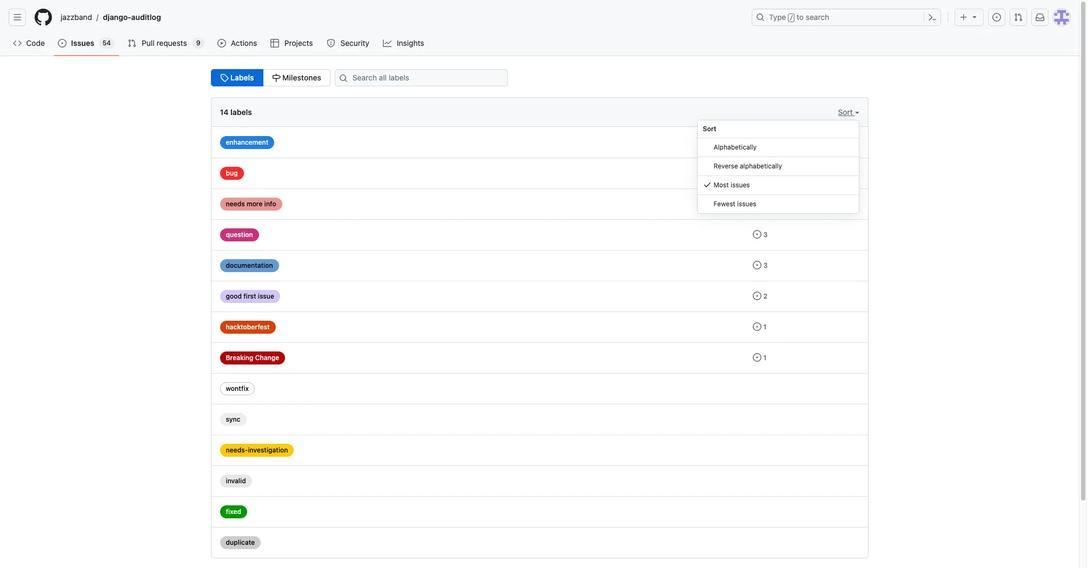 Task type: vqa. For each thing, say whether or not it's contained in the screenshot.
the bottom 1
yes



Task type: describe. For each thing, give the bounding box(es) containing it.
projects
[[284, 38, 313, 48]]

code image
[[13, 39, 22, 48]]

good
[[226, 293, 242, 301]]

pull requests
[[142, 38, 187, 48]]

shield image
[[327, 39, 335, 48]]

requests
[[157, 38, 187, 48]]

alphabetically link
[[697, 138, 859, 157]]

pull
[[142, 38, 155, 48]]

0 horizontal spatial sort
[[703, 125, 716, 133]]

homepage image
[[35, 9, 52, 26]]

type / to search
[[769, 12, 829, 22]]

info
[[264, 200, 276, 208]]

play image
[[217, 39, 226, 48]]

alphabetically
[[714, 143, 757, 151]]

duplicate
[[226, 539, 255, 547]]

sort button
[[838, 107, 859, 118]]

list containing jazzband
[[56, 9, 745, 26]]

reverse alphabetically link
[[697, 157, 859, 176]]

search
[[806, 12, 829, 22]]

hacktoberfest
[[226, 323, 270, 332]]

change
[[255, 354, 279, 362]]

more
[[247, 200, 263, 208]]

2 link
[[753, 292, 768, 301]]

type
[[769, 12, 786, 22]]

enhancement
[[226, 138, 268, 147]]

breaking
[[226, 354, 253, 362]]

reverse alphabetically
[[714, 162, 782, 170]]

1 for hacktoberfest
[[763, 323, 767, 332]]

most
[[714, 181, 729, 189]]

invalid link
[[220, 475, 252, 488]]

reverse
[[714, 162, 738, 170]]

django-
[[103, 12, 131, 22]]

issue opened image for 2
[[753, 292, 761, 301]]

9
[[196, 39, 200, 47]]

tag image
[[220, 74, 229, 82]]

needs-investigation
[[226, 447, 288, 455]]

2
[[763, 293, 768, 301]]

to
[[797, 12, 804, 22]]

security
[[340, 38, 369, 48]]

invalid
[[226, 478, 246, 486]]

menu containing sort
[[697, 120, 859, 214]]

0 horizontal spatial git pull request image
[[128, 39, 136, 48]]

issue opened image for breaking change
[[753, 354, 761, 362]]

actions link
[[213, 35, 262, 51]]

issue opened image for 18
[[753, 138, 761, 147]]

4 open issues and pull requests image
[[753, 200, 761, 208]]

wontfix link
[[220, 383, 255, 396]]

jazzband / django-auditlog
[[61, 12, 161, 22]]

most issues
[[714, 181, 750, 189]]

needs-
[[226, 447, 248, 455]]

sort inside popup button
[[838, 108, 855, 117]]

8 link
[[753, 169, 768, 177]]

18 link
[[753, 138, 771, 147]]

sync
[[226, 416, 240, 424]]

jazzband link
[[56, 9, 96, 26]]

fixed link
[[220, 506, 247, 519]]

security link
[[322, 35, 374, 51]]

needs
[[226, 200, 245, 208]]

code link
[[9, 35, 49, 51]]

insights
[[397, 38, 424, 48]]

18
[[763, 138, 771, 147]]

question link
[[220, 229, 259, 242]]

search image
[[339, 74, 348, 83]]

insights link
[[379, 35, 429, 51]]

bug
[[226, 169, 238, 177]]

sync link
[[220, 414, 246, 427]]

1 for breaking change
[[763, 354, 767, 362]]

issue opened image for 1
[[753, 323, 761, 332]]

hacktoberfest link
[[220, 321, 276, 334]]

good first issue link
[[220, 290, 280, 303]]



Task type: locate. For each thing, give the bounding box(es) containing it.
8
[[763, 169, 768, 177]]

wontfix
[[226, 385, 249, 393]]

issues inside most issues link
[[731, 181, 750, 189]]

issue opened image right triangle down icon
[[993, 13, 1001, 22]]

issues inside fewest issues link
[[737, 200, 756, 208]]

1 link
[[753, 323, 767, 332], [753, 354, 767, 362]]

code
[[26, 38, 45, 48]]

auditlog
[[131, 12, 161, 22]]

needs more info link
[[220, 198, 282, 211]]

0 vertical spatial 3
[[763, 231, 768, 239]]

fixed
[[226, 508, 241, 517]]

54
[[102, 39, 111, 47]]

django-auditlog link
[[99, 9, 165, 26]]

issues right most
[[731, 181, 750, 189]]

table image
[[271, 39, 279, 48]]

issue opened image down 2 link
[[753, 323, 761, 332]]

git pull request image left notifications image
[[1014, 13, 1023, 22]]

plus image
[[960, 13, 968, 22]]

0 vertical spatial 1
[[763, 323, 767, 332]]

good first issue
[[226, 293, 274, 301]]

1 horizontal spatial /
[[790, 14, 793, 22]]

issue opened image left 18
[[753, 138, 761, 147]]

issues for most issues
[[731, 181, 750, 189]]

1 vertical spatial sort
[[703, 125, 716, 133]]

issue element
[[211, 69, 330, 87]]

1 vertical spatial 1
[[763, 354, 767, 362]]

most issues link
[[697, 176, 859, 195]]

issue opened image
[[58, 39, 67, 48], [753, 169, 761, 177], [753, 261, 761, 270], [753, 354, 761, 362]]

0 vertical spatial 3 link
[[753, 230, 768, 239]]

duplicate link
[[220, 537, 261, 550]]

breaking change
[[226, 354, 279, 362]]

milestones
[[280, 73, 321, 82]]

issues
[[731, 181, 750, 189], [737, 200, 756, 208]]

investigation
[[248, 447, 288, 455]]

issue opened image
[[993, 13, 1001, 22], [753, 138, 761, 147], [753, 230, 761, 239], [753, 292, 761, 301], [753, 323, 761, 332]]

1 horizontal spatial git pull request image
[[1014, 13, 1023, 22]]

1 vertical spatial 3 link
[[753, 261, 768, 270]]

milestone image
[[272, 74, 280, 82]]

3 link for documentation
[[753, 261, 768, 270]]

git pull request image
[[1014, 13, 1023, 22], [128, 39, 136, 48]]

/ left to
[[790, 14, 793, 22]]

3 link up 2 link
[[753, 261, 768, 270]]

alphabetically
[[740, 162, 782, 170]]

issue opened image left 2
[[753, 292, 761, 301]]

2 1 link from the top
[[753, 354, 767, 362]]

3 link down 4 open issues and pull requests image
[[753, 230, 768, 239]]

3
[[763, 231, 768, 239], [763, 262, 768, 270]]

1 1 link from the top
[[753, 323, 767, 332]]

/ left django-
[[96, 13, 99, 22]]

actions
[[231, 38, 257, 48]]

1 vertical spatial 3
[[763, 262, 768, 270]]

14
[[220, 108, 229, 117]]

1 vertical spatial git pull request image
[[128, 39, 136, 48]]

needs-investigation link
[[220, 445, 294, 458]]

1 horizontal spatial sort
[[838, 108, 855, 117]]

documentation link
[[220, 260, 279, 273]]

jazzband
[[61, 12, 92, 22]]

3 up 2
[[763, 262, 768, 270]]

1
[[763, 323, 767, 332], [763, 354, 767, 362]]

notifications image
[[1036, 13, 1044, 22]]

needs more info
[[226, 200, 276, 208]]

question
[[226, 231, 253, 239]]

1 3 from the top
[[763, 231, 768, 239]]

None search field
[[330, 69, 521, 87]]

3 link for question
[[753, 230, 768, 239]]

0 vertical spatial sort
[[838, 108, 855, 117]]

issues right fewest at the top right of page
[[737, 200, 756, 208]]

menu
[[697, 120, 859, 214]]

Labels search field
[[335, 69, 508, 87]]

1 vertical spatial 1 link
[[753, 354, 767, 362]]

triangle down image
[[970, 12, 979, 21]]

fewest issues link
[[697, 195, 859, 214]]

issue opened image for bug
[[753, 169, 761, 177]]

0 horizontal spatial /
[[96, 13, 99, 22]]

/ for type
[[790, 14, 793, 22]]

projects link
[[266, 35, 318, 51]]

fewest issues
[[714, 200, 756, 208]]

3 for question
[[763, 231, 768, 239]]

0 vertical spatial issues
[[731, 181, 750, 189]]

0 vertical spatial git pull request image
[[1014, 13, 1023, 22]]

issue opened image for documentation
[[753, 261, 761, 270]]

fewest
[[714, 200, 735, 208]]

Search all labels text field
[[335, 69, 508, 87]]

3 down fewest issues link
[[763, 231, 768, 239]]

issue
[[258, 293, 274, 301]]

1 link for breaking change
[[753, 354, 767, 362]]

issue opened image for 3
[[753, 230, 761, 239]]

1 1 from the top
[[763, 323, 767, 332]]

2 3 link from the top
[[753, 261, 768, 270]]

documentation
[[226, 262, 273, 270]]

/ for jazzband
[[96, 13, 99, 22]]

git pull request image left pull
[[128, 39, 136, 48]]

command palette image
[[928, 13, 937, 22]]

list
[[56, 9, 745, 26]]

2 1 from the top
[[763, 354, 767, 362]]

enhancement link
[[220, 136, 274, 149]]

1 3 link from the top
[[753, 230, 768, 239]]

14 labels
[[220, 108, 252, 117]]

first
[[244, 293, 256, 301]]

2 3 from the top
[[763, 262, 768, 270]]

issue opened image down 4 open issues and pull requests image
[[753, 230, 761, 239]]

milestones link
[[263, 69, 330, 87]]

sort
[[838, 108, 855, 117], [703, 125, 716, 133]]

graph image
[[383, 39, 392, 48]]

0 vertical spatial 1 link
[[753, 323, 767, 332]]

issues
[[71, 38, 94, 48]]

1 link for hacktoberfest
[[753, 323, 767, 332]]

/ inside jazzband / django-auditlog
[[96, 13, 99, 22]]

/ inside type / to search
[[790, 14, 793, 22]]

/
[[96, 13, 99, 22], [790, 14, 793, 22]]

bug link
[[220, 167, 244, 180]]

3 link
[[753, 230, 768, 239], [753, 261, 768, 270]]

labels
[[230, 108, 252, 117]]

check image
[[703, 181, 712, 189]]

1 vertical spatial issues
[[737, 200, 756, 208]]

issues for fewest issues
[[737, 200, 756, 208]]

3 for documentation
[[763, 262, 768, 270]]

breaking change link
[[220, 352, 285, 365]]



